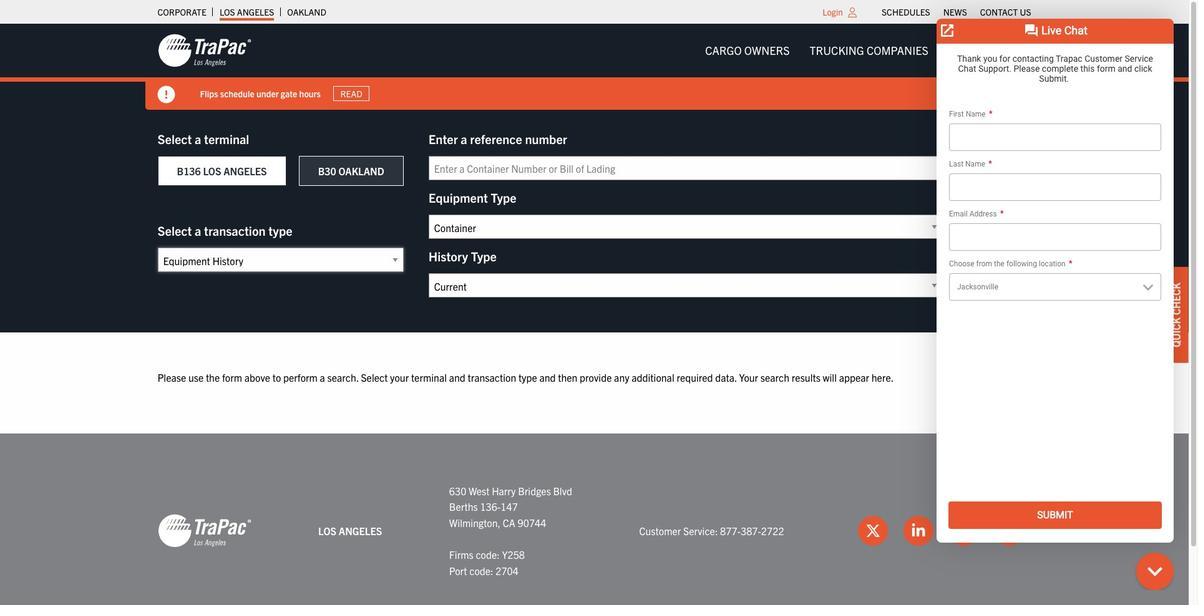 Task type: locate. For each thing, give the bounding box(es) containing it.
1 los angeles image from the top
[[158, 33, 251, 68]]

a up b136
[[195, 131, 201, 147]]

1 vertical spatial angeles
[[224, 165, 267, 177]]

a for terminal
[[195, 131, 201, 147]]

select
[[158, 131, 192, 147], [158, 223, 192, 239], [361, 372, 388, 384]]

please
[[158, 372, 186, 384]]

menu bar down the light icon
[[696, 38, 1042, 63]]

0 vertical spatial select
[[158, 131, 192, 147]]

corporate link
[[158, 3, 207, 21]]

type right history
[[471, 249, 497, 264]]

banner
[[0, 24, 1199, 110]]

select up b136
[[158, 131, 192, 147]]

menu bar containing cargo owners
[[696, 38, 1042, 63]]

0 horizontal spatial and
[[449, 372, 466, 384]]

los angeles
[[220, 6, 274, 17], [318, 525, 382, 537]]

code:
[[476, 549, 500, 561], [470, 565, 494, 577]]

0 vertical spatial terminal
[[204, 131, 249, 147]]

select a transaction type
[[158, 223, 293, 239]]

a
[[195, 131, 201, 147], [461, 131, 468, 147], [195, 223, 201, 239], [320, 372, 325, 384]]

us
[[1021, 6, 1032, 17]]

0 vertical spatial solid image
[[158, 86, 175, 104]]

select for select a transaction type
[[158, 223, 192, 239]]

angeles
[[237, 6, 274, 17], [224, 165, 267, 177], [339, 525, 382, 537]]

menu bar containing schedules
[[876, 3, 1038, 21]]

1 vertical spatial solid image
[[1012, 142, 1022, 152]]

read link
[[333, 86, 370, 101]]

terminal up b136 los angeles
[[204, 131, 249, 147]]

above
[[245, 372, 270, 384]]

owners
[[745, 43, 790, 57]]

0 vertical spatial angeles
[[237, 6, 274, 17]]

0 horizontal spatial check
[[978, 140, 1012, 152]]

1 vertical spatial type
[[471, 249, 497, 264]]

customer service: 877-387-2722
[[640, 525, 785, 537]]

1 horizontal spatial oakland
[[339, 165, 384, 177]]

oakland
[[287, 6, 327, 17], [339, 165, 384, 177]]

los
[[220, 6, 235, 17], [203, 165, 221, 177], [318, 525, 337, 537]]

required
[[677, 372, 713, 384]]

2722
[[762, 525, 785, 537]]

1 horizontal spatial and
[[540, 372, 556, 384]]

0 horizontal spatial solid image
[[158, 86, 175, 104]]

0 vertical spatial transaction
[[204, 223, 266, 239]]

footer containing 630 west harry bridges blvd
[[0, 434, 1190, 606]]

1 horizontal spatial los angeles
[[318, 525, 382, 537]]

use
[[189, 372, 204, 384]]

lines
[[1002, 43, 1032, 57]]

trucking companies link
[[800, 38, 939, 63]]

light image
[[849, 7, 857, 17]]

0 vertical spatial code:
[[476, 549, 500, 561]]

data.
[[716, 372, 737, 384]]

terminal right your
[[411, 372, 447, 384]]

2 los angeles image from the top
[[158, 514, 251, 549]]

west
[[469, 485, 490, 497]]

2 vertical spatial angeles
[[339, 525, 382, 537]]

the
[[206, 372, 220, 384]]

menu bar
[[876, 3, 1038, 21], [696, 38, 1042, 63]]

type
[[269, 223, 293, 239], [519, 372, 537, 384]]

port
[[449, 565, 467, 577]]

a for reference
[[461, 131, 468, 147]]

footer
[[0, 434, 1190, 606]]

solid image inside banner
[[158, 86, 175, 104]]

code: up 2704 in the bottom left of the page
[[476, 549, 500, 561]]

contact
[[981, 6, 1019, 17]]

ca
[[503, 517, 516, 529]]

your
[[390, 372, 409, 384]]

0 vertical spatial oakland
[[287, 6, 327, 17]]

code: right port
[[470, 565, 494, 577]]

1 vertical spatial los
[[203, 165, 221, 177]]

90744
[[518, 517, 547, 529]]

type for history type
[[471, 249, 497, 264]]

2 vertical spatial los
[[318, 525, 337, 537]]

1 vertical spatial los angeles image
[[158, 514, 251, 549]]

read
[[341, 88, 363, 99]]

firms code:  y258 port code:  2704
[[449, 549, 525, 577]]

quick check link
[[1165, 267, 1190, 363]]

search.
[[328, 372, 359, 384]]

1 and from the left
[[449, 372, 466, 384]]

menu bar inside banner
[[696, 38, 1042, 63]]

terminal
[[204, 131, 249, 147], [411, 372, 447, 384]]

1 vertical spatial select
[[158, 223, 192, 239]]

menu bar up shipping
[[876, 3, 1038, 21]]

los angeles image for footer containing 630 west harry bridges blvd
[[158, 514, 251, 549]]

service:
[[684, 525, 718, 537]]

1 vertical spatial menu bar
[[696, 38, 1042, 63]]

los angeles image
[[158, 33, 251, 68], [158, 514, 251, 549]]

a right enter at the top of page
[[461, 131, 468, 147]]

here.
[[872, 372, 894, 384]]

quick check
[[1171, 283, 1183, 348]]

1 vertical spatial check
[[1171, 283, 1183, 315]]

and left then on the left bottom
[[540, 372, 556, 384]]

1 vertical spatial transaction
[[468, 372, 517, 384]]

1 vertical spatial oakland
[[339, 165, 384, 177]]

0 horizontal spatial los angeles
[[220, 6, 274, 17]]

y258
[[502, 549, 525, 561]]

solid image inside check button
[[1012, 142, 1022, 152]]

solid image
[[158, 86, 175, 104], [1012, 142, 1022, 152]]

oakland right b30
[[339, 165, 384, 177]]

0 vertical spatial check
[[978, 140, 1012, 152]]

schedule
[[220, 88, 255, 99]]

1 vertical spatial los angeles
[[318, 525, 382, 537]]

1 horizontal spatial type
[[519, 372, 537, 384]]

and right your
[[449, 372, 466, 384]]

0 vertical spatial menu bar
[[876, 3, 1038, 21]]

a down b136
[[195, 223, 201, 239]]

0 horizontal spatial oakland
[[287, 6, 327, 17]]

results
[[792, 372, 821, 384]]

select down b136
[[158, 223, 192, 239]]

number
[[525, 131, 567, 147]]

1 vertical spatial terminal
[[411, 372, 447, 384]]

hours
[[299, 88, 321, 99]]

0 vertical spatial type
[[491, 190, 517, 205]]

oakland right los angeles link
[[287, 6, 327, 17]]

0 horizontal spatial type
[[269, 223, 293, 239]]

select left your
[[361, 372, 388, 384]]

news
[[944, 6, 968, 17]]

cargo owners link
[[696, 38, 800, 63]]

1 horizontal spatial solid image
[[1012, 142, 1022, 152]]

under
[[257, 88, 279, 99]]

2 vertical spatial select
[[361, 372, 388, 384]]

banner containing cargo owners
[[0, 24, 1199, 110]]

0 vertical spatial los angeles
[[220, 6, 274, 17]]

type right the equipment in the top of the page
[[491, 190, 517, 205]]

1 horizontal spatial terminal
[[411, 372, 447, 384]]

1 horizontal spatial transaction
[[468, 372, 517, 384]]

0 vertical spatial los angeles image
[[158, 33, 251, 68]]

877-
[[721, 525, 741, 537]]

history type
[[429, 249, 497, 264]]

type
[[491, 190, 517, 205], [471, 249, 497, 264]]

b136
[[177, 165, 201, 177]]

any
[[614, 372, 630, 384]]

los angeles image inside footer
[[158, 514, 251, 549]]

contact us
[[981, 6, 1032, 17]]

transaction
[[204, 223, 266, 239], [468, 372, 517, 384]]

check
[[978, 140, 1012, 152], [1171, 283, 1183, 315]]



Task type: vqa. For each thing, say whether or not it's contained in the screenshot.
the Last
no



Task type: describe. For each thing, give the bounding box(es) containing it.
cargo
[[706, 43, 742, 57]]

0 vertical spatial type
[[269, 223, 293, 239]]

history
[[429, 249, 468, 264]]

firms
[[449, 549, 474, 561]]

2 and from the left
[[540, 372, 556, 384]]

shipping
[[949, 43, 999, 57]]

shipping lines link
[[939, 38, 1042, 63]]

your
[[740, 372, 759, 384]]

then
[[558, 372, 578, 384]]

630 west harry bridges blvd berths 136-147 wilmington, ca 90744
[[449, 485, 573, 529]]

0 horizontal spatial transaction
[[204, 223, 266, 239]]

schedules
[[882, 6, 931, 17]]

please use the form above to perform a search. select your terminal and transaction type and then provide any additional required data. your search results will appear here.
[[158, 372, 894, 384]]

a left the search.
[[320, 372, 325, 384]]

will
[[823, 372, 837, 384]]

select for select a terminal
[[158, 131, 192, 147]]

0 horizontal spatial terminal
[[204, 131, 249, 147]]

reference
[[470, 131, 523, 147]]

equipment type
[[429, 190, 517, 205]]

630
[[449, 485, 467, 497]]

check inside button
[[978, 140, 1012, 152]]

Enter a reference number text field
[[429, 156, 943, 180]]

form
[[222, 372, 242, 384]]

quick
[[1171, 318, 1183, 348]]

enter
[[429, 131, 458, 147]]

cargo owners
[[706, 43, 790, 57]]

news link
[[944, 3, 968, 21]]

387-
[[741, 525, 762, 537]]

los angeles image for banner on the top containing cargo owners
[[158, 33, 251, 68]]

equipment
[[429, 190, 488, 205]]

shipping lines
[[949, 43, 1032, 57]]

147
[[501, 501, 518, 513]]

schedules link
[[882, 3, 931, 21]]

login
[[823, 6, 844, 17]]

perform
[[283, 372, 318, 384]]

oakland link
[[287, 3, 327, 21]]

type for equipment type
[[491, 190, 517, 205]]

to
[[273, 372, 281, 384]]

los angeles link
[[220, 3, 274, 21]]

search
[[761, 372, 790, 384]]

b30
[[318, 165, 336, 177]]

corporate
[[158, 6, 207, 17]]

harry
[[492, 485, 516, 497]]

1 horizontal spatial check
[[1171, 283, 1183, 315]]

additional
[[632, 372, 675, 384]]

check button
[[968, 132, 1032, 161]]

trucking companies
[[810, 43, 929, 57]]

enter a reference number
[[429, 131, 567, 147]]

wilmington,
[[449, 517, 501, 529]]

0 vertical spatial los
[[220, 6, 235, 17]]

136-
[[480, 501, 501, 513]]

blvd
[[554, 485, 573, 497]]

contact us link
[[981, 3, 1032, 21]]

login link
[[823, 6, 844, 17]]

flips schedule under gate hours
[[200, 88, 321, 99]]

bridges
[[518, 485, 551, 497]]

berths
[[449, 501, 478, 513]]

trucking
[[810, 43, 865, 57]]

gate
[[281, 88, 297, 99]]

b30 oakland
[[318, 165, 384, 177]]

flips
[[200, 88, 218, 99]]

1 vertical spatial type
[[519, 372, 537, 384]]

select a terminal
[[158, 131, 249, 147]]

angeles inside footer
[[339, 525, 382, 537]]

1 vertical spatial code:
[[470, 565, 494, 577]]

provide
[[580, 372, 612, 384]]

a for transaction
[[195, 223, 201, 239]]

2704
[[496, 565, 519, 577]]

b136 los angeles
[[177, 165, 267, 177]]

customer
[[640, 525, 681, 537]]

appear
[[840, 372, 870, 384]]

companies
[[867, 43, 929, 57]]



